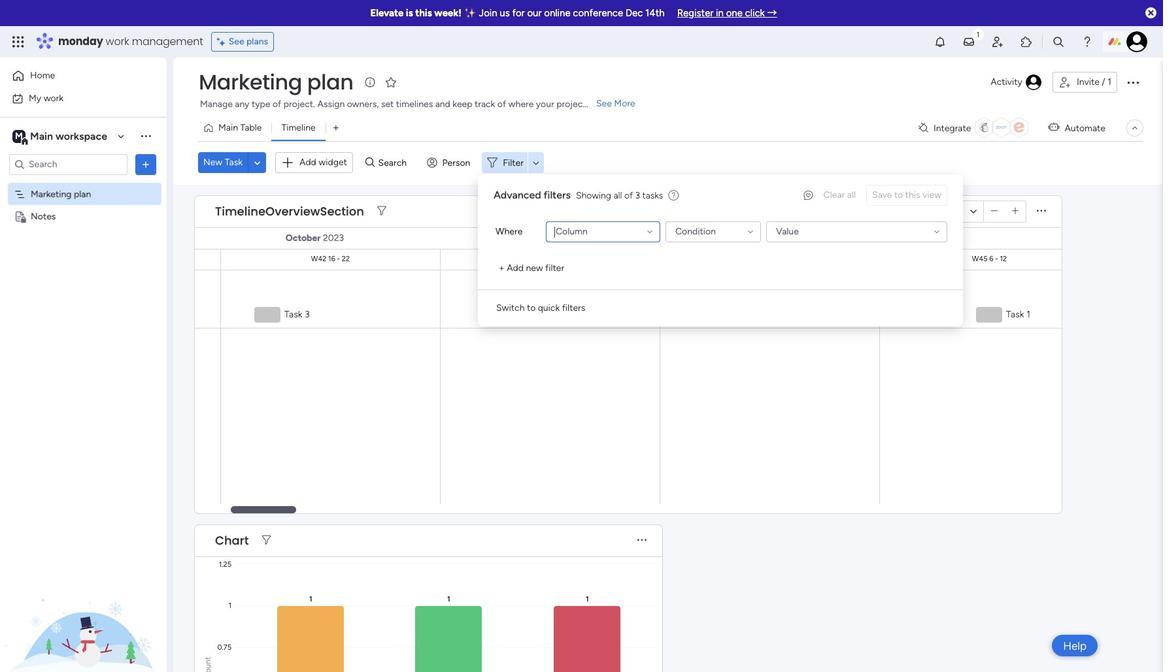 Task type: locate. For each thing, give the bounding box(es) containing it.
filters inside button
[[562, 303, 585, 314]]

assign
[[317, 99, 345, 110]]

1 vertical spatial marketing
[[31, 189, 72, 200]]

filter button
[[482, 153, 544, 173]]

your
[[536, 99, 554, 110]]

main inside button
[[218, 122, 238, 133]]

add
[[299, 157, 316, 168], [507, 263, 524, 274]]

0 horizontal spatial plan
[[74, 189, 91, 200]]

see inside "button"
[[229, 36, 244, 47]]

monday work management
[[58, 34, 203, 49]]

weeks
[[926, 206, 953, 217]]

options image down workspace options image
[[139, 158, 152, 171]]

apps image
[[1020, 35, 1033, 48]]

activity
[[991, 76, 1023, 88]]

this left view
[[905, 190, 920, 201]]

marketing
[[199, 67, 302, 97], [31, 189, 72, 200]]

0 vertical spatial work
[[106, 34, 129, 49]]

1
[[1108, 76, 1111, 88]]

for
[[512, 7, 525, 19]]

option
[[0, 182, 167, 185]]

1 horizontal spatial see
[[596, 98, 612, 109]]

list box containing marketing plan
[[0, 180, 167, 404]]

task
[[225, 157, 243, 168]]

work
[[106, 34, 129, 49], [44, 93, 63, 104]]

1 vertical spatial options image
[[139, 158, 152, 171]]

1 vertical spatial marketing plan
[[31, 189, 91, 200]]

plan down search in workspace field
[[74, 189, 91, 200]]

work inside button
[[44, 93, 63, 104]]

kendall parks image
[[1127, 31, 1147, 52]]

0 horizontal spatial marketing plan
[[31, 189, 91, 200]]

of left 3
[[624, 190, 633, 201]]

0 horizontal spatial add
[[299, 157, 316, 168]]

in
[[716, 7, 724, 19]]

marketing up notes
[[31, 189, 72, 200]]

1 horizontal spatial -
[[557, 255, 560, 263]]

→
[[767, 7, 777, 19]]

options image right 1
[[1125, 75, 1141, 90]]

main table button
[[198, 118, 272, 139]]

0 horizontal spatial work
[[44, 93, 63, 104]]

help
[[1063, 640, 1087, 653]]

add right +
[[507, 263, 524, 274]]

workspace
[[56, 130, 107, 142]]

1 vertical spatial this
[[905, 190, 920, 201]]

filters left showing
[[544, 189, 571, 201]]

1 horizontal spatial all
[[847, 190, 856, 201]]

0 horizontal spatial main
[[30, 130, 53, 142]]

person button
[[421, 153, 478, 173]]

marketing plan up type
[[199, 67, 353, 97]]

to inside button
[[527, 303, 536, 314]]

main inside 'workspace selection' element
[[30, 130, 53, 142]]

invite members image
[[991, 35, 1004, 48]]

0 vertical spatial marketing plan
[[199, 67, 353, 97]]

of right the track
[[497, 99, 506, 110]]

add view image
[[333, 123, 339, 133]]

inbox image
[[962, 35, 975, 48]]

+
[[499, 263, 505, 274]]

see left plans
[[229, 36, 244, 47]]

main
[[218, 122, 238, 133], [30, 130, 53, 142]]

keep
[[453, 99, 472, 110]]

0 horizontal spatial to
[[527, 303, 536, 314]]

work right monday
[[106, 34, 129, 49]]

all
[[847, 190, 856, 201], [614, 190, 622, 201]]

this for is
[[415, 7, 432, 19]]

notifications image
[[934, 35, 947, 48]]

1 horizontal spatial work
[[106, 34, 129, 49]]

1 vertical spatial add
[[507, 263, 524, 274]]

home button
[[8, 65, 141, 86]]

2 horizontal spatial of
[[624, 190, 633, 201]]

1 vertical spatial plan
[[74, 189, 91, 200]]

1 all from the left
[[847, 190, 856, 201]]

23
[[547, 255, 555, 263]]

0 vertical spatial plan
[[307, 67, 353, 97]]

0 horizontal spatial all
[[614, 190, 622, 201]]

notes
[[31, 211, 56, 222]]

1 vertical spatial work
[[44, 93, 63, 104]]

main content containing timelineoverviewsection
[[0, 185, 1163, 673]]

Search in workspace field
[[27, 157, 109, 172]]

plan up the assign
[[307, 67, 353, 97]]

integrate
[[934, 123, 971, 134]]

0 vertical spatial filters
[[544, 189, 571, 201]]

0 horizontal spatial marketing
[[31, 189, 72, 200]]

-
[[337, 255, 340, 263], [557, 255, 560, 263], [995, 255, 998, 263]]

october 2023
[[286, 233, 344, 244]]

to left quick
[[527, 303, 536, 314]]

my work button
[[8, 88, 141, 109]]

marketing up any
[[199, 67, 302, 97]]

1 horizontal spatial plan
[[307, 67, 353, 97]]

main table
[[218, 122, 262, 133]]

this
[[415, 7, 432, 19], [905, 190, 920, 201]]

2 all from the left
[[614, 190, 622, 201]]

- for 23
[[557, 255, 560, 263]]

more dots image
[[1037, 207, 1046, 216]]

new task
[[203, 157, 243, 168]]

quick
[[538, 303, 560, 314]]

w43
[[530, 255, 546, 263]]

1 horizontal spatial to
[[894, 190, 903, 201]]

2 - from the left
[[557, 255, 560, 263]]

see
[[229, 36, 244, 47], [596, 98, 612, 109]]

to
[[894, 190, 903, 201], [527, 303, 536, 314]]

0 vertical spatial see
[[229, 36, 244, 47]]

v2 search image
[[365, 156, 375, 170]]

0 horizontal spatial options image
[[139, 158, 152, 171]]

monday
[[58, 34, 103, 49]]

- right '23'
[[557, 255, 560, 263]]

work for my
[[44, 93, 63, 104]]

1 image
[[972, 27, 984, 42]]

private board image
[[14, 210, 26, 223]]

main content
[[0, 185, 1163, 673]]

see left more
[[596, 98, 612, 109]]

0 horizontal spatial this
[[415, 7, 432, 19]]

0 vertical spatial add
[[299, 157, 316, 168]]

2 horizontal spatial -
[[995, 255, 998, 263]]

dapulse integrations image
[[919, 123, 928, 133]]

switch
[[496, 303, 525, 314]]

- right 6
[[995, 255, 998, 263]]

1 - from the left
[[337, 255, 340, 263]]

0 horizontal spatial see
[[229, 36, 244, 47]]

options image
[[1125, 75, 1141, 90], [139, 158, 152, 171]]

0 vertical spatial options image
[[1125, 75, 1141, 90]]

new
[[526, 263, 543, 274]]

work right my at the left
[[44, 93, 63, 104]]

filters right quick
[[562, 303, 585, 314]]

Search field
[[375, 154, 414, 172]]

to right the 'save'
[[894, 190, 903, 201]]

all inside button
[[847, 190, 856, 201]]

this right is
[[415, 7, 432, 19]]

to inside 'button'
[[894, 190, 903, 201]]

where
[[496, 226, 523, 237]]

marketing plan up notes
[[31, 189, 91, 200]]

advanced
[[494, 189, 541, 201]]

w42   16 - 22
[[311, 255, 350, 263]]

0 horizontal spatial -
[[337, 255, 340, 263]]

elevate is this week! ✨ join us for our online conference dec 14th
[[370, 7, 665, 19]]

1 horizontal spatial add
[[507, 263, 524, 274]]

save
[[872, 190, 892, 201]]

1 vertical spatial filters
[[562, 303, 585, 314]]

0 horizontal spatial of
[[273, 99, 281, 110]]

filters
[[544, 189, 571, 201], [562, 303, 585, 314]]

3 - from the left
[[995, 255, 998, 263]]

all left 3
[[614, 190, 622, 201]]

clear
[[824, 190, 845, 201]]

conference
[[573, 7, 623, 19]]

clear all
[[824, 190, 856, 201]]

16
[[328, 255, 335, 263]]

/
[[1102, 76, 1105, 88]]

0 vertical spatial this
[[415, 7, 432, 19]]

1 vertical spatial see
[[596, 98, 612, 109]]

plans
[[247, 36, 268, 47]]

marketing plan inside list box
[[31, 189, 91, 200]]

add left widget
[[299, 157, 316, 168]]

list box
[[0, 180, 167, 404]]

all right clear
[[847, 190, 856, 201]]

main right the workspace image
[[30, 130, 53, 142]]

switch to quick filters
[[496, 303, 585, 314]]

1 vertical spatial to
[[527, 303, 536, 314]]

0 vertical spatial to
[[894, 190, 903, 201]]

+ add new filter button
[[494, 258, 570, 279]]

1 horizontal spatial of
[[497, 99, 506, 110]]

us
[[500, 7, 510, 19]]

1 horizontal spatial main
[[218, 122, 238, 133]]

where
[[508, 99, 534, 110]]

1 horizontal spatial options image
[[1125, 75, 1141, 90]]

- for 16
[[337, 255, 340, 263]]

- right 16
[[337, 255, 340, 263]]

0 vertical spatial marketing
[[199, 67, 302, 97]]

this inside "save to this view" 'button'
[[905, 190, 920, 201]]

invite
[[1077, 76, 1100, 88]]

main left 'table'
[[218, 122, 238, 133]]

timelines
[[396, 99, 433, 110]]

of
[[273, 99, 281, 110], [497, 99, 506, 110], [624, 190, 633, 201]]

of right type
[[273, 99, 281, 110]]

timeline
[[281, 122, 316, 133]]

1 horizontal spatial this
[[905, 190, 920, 201]]

add inside button
[[507, 263, 524, 274]]



Task type: vqa. For each thing, say whether or not it's contained in the screenshot.
CONDITION
yes



Task type: describe. For each thing, give the bounding box(es) containing it.
timeline button
[[272, 118, 325, 139]]

chart
[[215, 533, 249, 549]]

v2 user feedback image
[[804, 189, 813, 202]]

show board description image
[[362, 76, 378, 89]]

w45   6 - 12
[[972, 255, 1007, 263]]

Marketing plan field
[[195, 67, 357, 97]]

v2 plus image
[[1012, 207, 1019, 216]]

filter
[[545, 263, 564, 274]]

lottie animation element
[[0, 541, 167, 673]]

work for monday
[[106, 34, 129, 49]]

filter
[[503, 157, 524, 169]]

see more link
[[595, 97, 637, 110]]

condition
[[675, 226, 716, 237]]

online
[[544, 7, 571, 19]]

6
[[989, 255, 993, 263]]

switch to quick filters button
[[491, 298, 591, 319]]

of inside advanced filters showing all of 3 tasks
[[624, 190, 633, 201]]

m
[[15, 130, 23, 142]]

see for see plans
[[229, 36, 244, 47]]

help image
[[1081, 35, 1094, 48]]

collapse board header image
[[1130, 123, 1140, 133]]

any
[[235, 99, 249, 110]]

showing
[[576, 190, 611, 201]]

lottie animation image
[[0, 541, 167, 673]]

october
[[286, 233, 321, 244]]

and
[[435, 99, 450, 110]]

owners,
[[347, 99, 379, 110]]

plan inside list box
[[74, 189, 91, 200]]

w45
[[972, 255, 988, 263]]

see plans button
[[211, 32, 274, 52]]

help button
[[1052, 636, 1098, 657]]

project
[[557, 99, 586, 110]]

- for 6
[[995, 255, 998, 263]]

v2 minus image
[[991, 207, 998, 216]]

search everything image
[[1052, 35, 1065, 48]]

1 horizontal spatial marketing plan
[[199, 67, 353, 97]]

manage any type of project. assign owners, set timelines and keep track of where your project stands.
[[200, 99, 617, 110]]

to for save
[[894, 190, 903, 201]]

project.
[[284, 99, 315, 110]]

track
[[475, 99, 495, 110]]

register in one click →
[[677, 7, 777, 19]]

my
[[29, 93, 41, 104]]

management
[[132, 34, 203, 49]]

is
[[406, 7, 413, 19]]

register
[[677, 7, 714, 19]]

auto fit button
[[869, 201, 913, 222]]

click
[[745, 7, 765, 19]]

v2 funnel image
[[377, 207, 386, 216]]

22
[[342, 255, 350, 263]]

v2 today image
[[855, 206, 864, 216]]

add to favorites image
[[385, 76, 398, 89]]

advanced filters showing all of 3 tasks
[[494, 189, 663, 201]]

tasks
[[642, 190, 663, 201]]

see more
[[596, 98, 635, 109]]

main workspace
[[30, 130, 107, 142]]

one
[[726, 7, 743, 19]]

add inside popup button
[[299, 157, 316, 168]]

workspace selection element
[[12, 128, 109, 145]]

widget
[[319, 157, 347, 168]]

workspace options image
[[139, 130, 152, 143]]

new task button
[[198, 153, 248, 173]]

more dots image
[[637, 536, 647, 546]]

home
[[30, 70, 55, 81]]

my work
[[29, 93, 63, 104]]

elevate
[[370, 7, 404, 19]]

this for to
[[905, 190, 920, 201]]

arrow down image
[[528, 155, 544, 171]]

see plans
[[229, 36, 268, 47]]

join
[[479, 7, 497, 19]]

main for main workspace
[[30, 130, 53, 142]]

learn more image
[[668, 190, 679, 202]]

table
[[240, 122, 262, 133]]

automate
[[1065, 123, 1106, 134]]

dec
[[626, 7, 643, 19]]

more
[[614, 98, 635, 109]]

autopilot image
[[1048, 119, 1059, 136]]

to for switch
[[527, 303, 536, 314]]

fit
[[897, 206, 908, 217]]

column
[[556, 226, 588, 237]]

v2 funnel image
[[262, 536, 271, 546]]

14th
[[645, 7, 665, 19]]

3
[[635, 190, 640, 201]]

set
[[381, 99, 394, 110]]

type
[[252, 99, 270, 110]]

29
[[562, 255, 570, 263]]

angle down image
[[254, 158, 260, 168]]

select product image
[[12, 35, 25, 48]]

+ add new filter
[[499, 263, 564, 274]]

stands.
[[588, 99, 617, 110]]

all inside advanced filters showing all of 3 tasks
[[614, 190, 622, 201]]

auto
[[875, 206, 895, 217]]

1 horizontal spatial marketing
[[199, 67, 302, 97]]

our
[[527, 7, 542, 19]]

new
[[203, 157, 222, 168]]

w42
[[311, 255, 326, 263]]

workspace image
[[12, 129, 25, 144]]

person
[[442, 157, 470, 169]]

12
[[1000, 255, 1007, 263]]

✨
[[464, 7, 476, 19]]

invite / 1
[[1077, 76, 1111, 88]]

week!
[[434, 7, 462, 19]]

clear all button
[[818, 185, 861, 206]]

save to this view button
[[866, 185, 947, 206]]

view
[[923, 190, 941, 201]]

see for see more
[[596, 98, 612, 109]]

activity button
[[985, 72, 1047, 93]]

add widget
[[299, 157, 347, 168]]

manage
[[200, 99, 233, 110]]

w43   23 - 29
[[530, 255, 570, 263]]

main for main table
[[218, 122, 238, 133]]

timelineoverviewsection
[[215, 203, 364, 220]]



